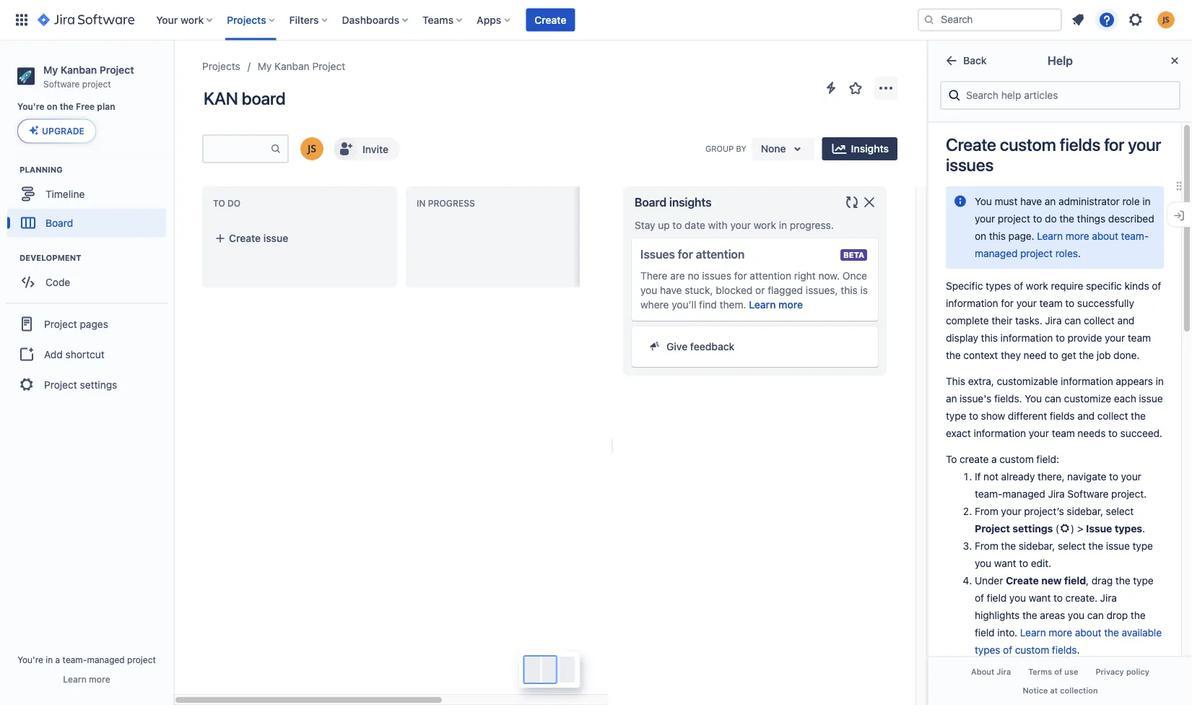 Task type: vqa. For each thing, say whether or not it's contained in the screenshot.
the terms of use link
yes



Task type: locate. For each thing, give the bounding box(es) containing it.
1 horizontal spatial your
[[1129, 134, 1162, 155]]

0 vertical spatial in
[[779, 219, 788, 231]]

project pages
[[44, 318, 108, 330]]

banner
[[0, 0, 1193, 40]]

project down add
[[44, 379, 77, 390]]

2 you're from the top
[[17, 655, 43, 665]]

2 vertical spatial for
[[735, 270, 748, 282]]

notice at collection
[[1023, 686, 1099, 695]]

0 vertical spatial project
[[82, 79, 111, 89]]

your
[[1129, 134, 1162, 155], [731, 219, 751, 231]]

add shortcut
[[44, 348, 105, 360]]

work right your
[[181, 14, 204, 26]]

flagged
[[768, 284, 804, 296]]

create for create
[[535, 14, 567, 26]]

project
[[82, 79, 111, 89], [127, 655, 156, 665]]

board insights dialog
[[623, 186, 887, 376]]

teams
[[423, 14, 454, 26]]

appswitcher icon image
[[13, 11, 30, 29]]

find
[[699, 299, 717, 311]]

fields
[[1060, 134, 1101, 155]]

john smith image
[[301, 137, 324, 160]]

1 vertical spatial projects
[[202, 60, 240, 72]]

there
[[641, 270, 668, 282]]

learn more button inside board insights dialog
[[749, 298, 803, 312]]

2 horizontal spatial create
[[946, 134, 997, 155]]

0 vertical spatial for
[[1105, 134, 1125, 155]]

them.
[[720, 299, 747, 311]]

1 vertical spatial create
[[946, 134, 997, 155]]

0 horizontal spatial in
[[46, 655, 53, 665]]

learn
[[749, 299, 776, 311], [63, 674, 87, 684]]

you're left a
[[17, 655, 43, 665]]

learn down or
[[749, 299, 776, 311]]

learn more inside board insights dialog
[[749, 299, 803, 311]]

learn for leftmost the "learn more" button
[[63, 674, 87, 684]]

kanban
[[275, 60, 310, 72], [61, 64, 97, 75]]

learn more button
[[749, 298, 803, 312], [63, 673, 110, 685]]

more down managed
[[89, 674, 110, 684]]

with
[[709, 219, 728, 231]]

1 horizontal spatial for
[[735, 270, 748, 282]]

work left 'progress.'
[[754, 219, 777, 231]]

create inside button
[[535, 14, 567, 26]]

upgrade button
[[18, 119, 95, 143]]

no
[[688, 270, 700, 282]]

1 vertical spatial you're
[[17, 655, 43, 665]]

apps button
[[473, 8, 516, 31]]

Search field
[[918, 8, 1063, 31]]

notice at collection link
[[1015, 681, 1107, 699]]

projects
[[227, 14, 266, 26], [202, 60, 240, 72]]

create left custom
[[946, 134, 997, 155]]

issues
[[946, 155, 994, 175], [703, 270, 732, 282]]

learn more down flagged
[[749, 299, 803, 311]]

1 vertical spatial work
[[754, 219, 777, 231]]

add
[[44, 348, 63, 360]]

kanban inside my kanban project software project
[[61, 64, 97, 75]]

0 horizontal spatial your
[[731, 219, 751, 231]]

projects link
[[202, 58, 240, 75]]

more image
[[878, 79, 895, 97]]

sidebar navigation image
[[157, 58, 189, 87]]

group
[[706, 144, 734, 153]]

in left 'progress.'
[[779, 219, 788, 231]]

projects inside dropdown button
[[227, 14, 266, 26]]

0 horizontal spatial work
[[181, 14, 204, 26]]

0 vertical spatial issues
[[946, 155, 994, 175]]

you'll
[[672, 299, 697, 311]]

1 horizontal spatial learn more button
[[749, 298, 803, 312]]

more inside board insights dialog
[[779, 299, 803, 311]]

0 vertical spatial learn
[[749, 299, 776, 311]]

insights
[[852, 143, 889, 155]]

free
[[76, 102, 95, 112]]

2 horizontal spatial for
[[1105, 134, 1125, 155]]

you're for you're in a team-managed project
[[17, 655, 43, 665]]

1 horizontal spatial in
[[779, 219, 788, 231]]

upgrade
[[42, 126, 84, 136]]

software
[[43, 79, 80, 89]]

board inside planning group
[[46, 217, 73, 229]]

1 horizontal spatial create
[[535, 14, 567, 26]]

1 horizontal spatial work
[[754, 219, 777, 231]]

my for my kanban project
[[258, 60, 272, 72]]

learn for the "learn more" button inside board insights dialog
[[749, 299, 776, 311]]

0 vertical spatial you're
[[17, 102, 45, 112]]

0 horizontal spatial kanban
[[61, 64, 97, 75]]

board down the timeline
[[46, 217, 73, 229]]

work
[[181, 14, 204, 26], [754, 219, 777, 231]]

your right with at the top right of the page
[[731, 219, 751, 231]]

0 vertical spatial learn more
[[749, 299, 803, 311]]

1 vertical spatial learn more
[[63, 674, 110, 684]]

project right managed
[[127, 655, 156, 665]]

0 vertical spatial your
[[1129, 134, 1162, 155]]

dashboards
[[342, 14, 400, 26]]

your inside board insights dialog
[[731, 219, 751, 231]]

settings
[[80, 379, 117, 390]]

1 horizontal spatial my
[[258, 60, 272, 72]]

0 horizontal spatial my
[[43, 64, 58, 75]]

stuck,
[[685, 284, 713, 296]]

issues inside there are no issues for attention right now. once you have stuck, blocked or flagged issues, this is where you'll find them.
[[703, 270, 732, 282]]

0 vertical spatial learn more button
[[749, 298, 803, 312]]

group
[[6, 302, 168, 405]]

create right apps dropdown button
[[535, 14, 567, 26]]

1 horizontal spatial board
[[635, 195, 667, 209]]

notifications image
[[1070, 11, 1087, 29]]

for up are
[[678, 247, 693, 261]]

1 vertical spatial board
[[46, 217, 73, 229]]

kan board
[[204, 88, 286, 108]]

1 horizontal spatial issues
[[946, 155, 994, 175]]

0 horizontal spatial issues
[[703, 270, 732, 282]]

development group
[[7, 252, 173, 301]]

0 vertical spatial board
[[635, 195, 667, 209]]

1 horizontal spatial attention
[[750, 270, 792, 282]]

in inside board insights dialog
[[779, 219, 788, 231]]

more down flagged
[[779, 299, 803, 311]]

1 horizontal spatial more
[[779, 299, 803, 311]]

close insights panel image
[[861, 194, 879, 211]]

1 you're from the top
[[17, 102, 45, 112]]

work inside dropdown button
[[181, 14, 204, 26]]

1 horizontal spatial learn
[[749, 299, 776, 311]]

automations menu button icon image
[[823, 79, 840, 96]]

project inside my kanban project software project
[[82, 79, 111, 89]]

in
[[779, 219, 788, 231], [46, 655, 53, 665]]

1 vertical spatial learn
[[63, 674, 87, 684]]

planning
[[20, 165, 63, 174]]

learn more button down flagged
[[749, 298, 803, 312]]

attention down with at the top right of the page
[[696, 247, 745, 261]]

kanban for my kanban project software project
[[61, 64, 97, 75]]

code
[[46, 276, 70, 288]]

create issue button
[[206, 225, 394, 251]]

this
[[841, 284, 858, 296]]

your right fields
[[1129, 134, 1162, 155]]

1 vertical spatial attention
[[750, 270, 792, 282]]

0 horizontal spatial learn
[[63, 674, 87, 684]]

you're left on
[[17, 102, 45, 112]]

1 horizontal spatial kanban
[[275, 60, 310, 72]]

create inside create custom fields for your issues
[[946, 134, 997, 155]]

1 vertical spatial in
[[46, 655, 53, 665]]

for up blocked
[[735, 270, 748, 282]]

0 horizontal spatial attention
[[696, 247, 745, 261]]

0 horizontal spatial project
[[82, 79, 111, 89]]

team-
[[63, 655, 87, 665]]

Search this board text field
[[204, 136, 270, 162]]

create inside button
[[229, 232, 261, 244]]

project up plan
[[82, 79, 111, 89]]

attention up or
[[750, 270, 792, 282]]

0 horizontal spatial learn more button
[[63, 673, 110, 685]]

in progress
[[417, 198, 475, 209]]

0 horizontal spatial learn more
[[63, 674, 110, 684]]

issues up blocked
[[703, 270, 732, 282]]

1 vertical spatial learn more button
[[63, 673, 110, 685]]

1 horizontal spatial learn more
[[749, 299, 803, 311]]

learn more down you're in a team-managed project
[[63, 674, 110, 684]]

1 vertical spatial for
[[678, 247, 693, 261]]

in left a
[[46, 655, 53, 665]]

terms of use
[[1029, 667, 1079, 677]]

0 horizontal spatial create
[[229, 232, 261, 244]]

more
[[779, 299, 803, 311], [89, 674, 110, 684]]

create left issue
[[229, 232, 261, 244]]

settings image
[[1128, 11, 1145, 29]]

close image
[[1167, 52, 1184, 69]]

help
[[1048, 54, 1074, 68]]

there are no issues for attention right now. once you have stuck, blocked or flagged issues, this is where you'll find them.
[[641, 270, 868, 311]]

project up add
[[44, 318, 77, 330]]

learn down team-
[[63, 674, 87, 684]]

to
[[673, 219, 682, 231]]

board insights
[[635, 195, 712, 209]]

project up plan
[[100, 64, 134, 75]]

help image
[[1099, 11, 1116, 29]]

0 vertical spatial projects
[[227, 14, 266, 26]]

my
[[258, 60, 272, 72], [43, 64, 58, 75]]

0 horizontal spatial board
[[46, 217, 73, 229]]

for right fields
[[1105, 134, 1125, 155]]

kanban up board
[[275, 60, 310, 72]]

0 vertical spatial create
[[535, 14, 567, 26]]

2 vertical spatial create
[[229, 232, 261, 244]]

kanban for my kanban project
[[275, 60, 310, 72]]

board link
[[7, 208, 166, 237]]

planning image
[[2, 161, 20, 178]]

0 vertical spatial more
[[779, 299, 803, 311]]

my up board
[[258, 60, 272, 72]]

my inside my kanban project software project
[[43, 64, 58, 75]]

issues left custom
[[946, 155, 994, 175]]

learn inside board insights dialog
[[749, 299, 776, 311]]

for
[[1105, 134, 1125, 155], [678, 247, 693, 261], [735, 270, 748, 282]]

back
[[964, 55, 987, 66]]

1 vertical spatial your
[[731, 219, 751, 231]]

your work button
[[152, 8, 218, 31]]

to
[[213, 198, 225, 209]]

jira software image
[[38, 11, 135, 29], [38, 11, 135, 29]]

kanban up software on the top of the page
[[61, 64, 97, 75]]

1 vertical spatial project
[[127, 655, 156, 665]]

0 vertical spatial attention
[[696, 247, 745, 261]]

projects button
[[223, 8, 281, 31]]

0 horizontal spatial more
[[89, 674, 110, 684]]

you're
[[17, 102, 45, 112], [17, 655, 43, 665]]

progress.
[[790, 219, 834, 231]]

board
[[242, 88, 286, 108]]

my up software on the top of the page
[[43, 64, 58, 75]]

board inside dialog
[[635, 195, 667, 209]]

date
[[685, 219, 706, 231]]

feedback icon image
[[650, 340, 661, 352]]

privacy policy link
[[1088, 663, 1159, 681]]

attention
[[696, 247, 745, 261], [750, 270, 792, 282]]

learn more button down you're in a team-managed project
[[63, 673, 110, 685]]

projects up kan
[[202, 60, 240, 72]]

your
[[156, 14, 178, 26]]

board up stay
[[635, 195, 667, 209]]

0 vertical spatial work
[[181, 14, 204, 26]]

1 vertical spatial issues
[[703, 270, 732, 282]]

issues inside create custom fields for your issues
[[946, 155, 994, 175]]

apps
[[477, 14, 502, 26]]

projects up "projects" link
[[227, 14, 266, 26]]



Task type: describe. For each thing, give the bounding box(es) containing it.
work inside board insights dialog
[[754, 219, 777, 231]]

custom
[[1000, 134, 1057, 155]]

collection
[[1061, 686, 1099, 695]]

my for my kanban project software project
[[43, 64, 58, 75]]

to do
[[213, 198, 241, 209]]

insights image
[[831, 140, 849, 157]]

back button
[[935, 49, 996, 72]]

star kan board image
[[847, 79, 865, 97]]

or
[[756, 284, 765, 296]]

privacy policy
[[1096, 667, 1150, 677]]

banner containing your work
[[0, 0, 1193, 40]]

create custom fields for your issues
[[946, 134, 1162, 175]]

group by
[[706, 144, 747, 153]]

code link
[[7, 268, 166, 296]]

filters button
[[285, 8, 333, 31]]

board for board
[[46, 217, 73, 229]]

once
[[843, 270, 868, 282]]

do
[[228, 198, 241, 209]]

jira
[[997, 667, 1012, 677]]

refresh insights panel image
[[844, 194, 861, 211]]

projects for 'projects' dropdown button
[[227, 14, 266, 26]]

1 vertical spatial more
[[89, 674, 110, 684]]

up
[[658, 219, 670, 231]]

board for board insights
[[635, 195, 667, 209]]

shortcut
[[65, 348, 105, 360]]

in
[[417, 198, 426, 209]]

now.
[[819, 270, 840, 282]]

feedback
[[691, 341, 735, 353]]

primary element
[[9, 0, 918, 40]]

you
[[641, 284, 658, 296]]

kan
[[204, 88, 238, 108]]

on
[[47, 102, 57, 112]]

managed
[[87, 655, 125, 665]]

are
[[671, 270, 685, 282]]

your profile and settings image
[[1158, 11, 1175, 29]]

plan
[[97, 102, 115, 112]]

development
[[20, 253, 81, 262]]

add people image
[[337, 140, 354, 157]]

a
[[55, 655, 60, 665]]

invite button
[[332, 136, 402, 162]]

blocked
[[716, 284, 753, 296]]

the
[[60, 102, 74, 112]]

beta
[[844, 250, 865, 260]]

create for create issue
[[229, 232, 261, 244]]

about jira
[[972, 667, 1012, 677]]

your inside create custom fields for your issues
[[1129, 134, 1162, 155]]

projects for "projects" link
[[202, 60, 240, 72]]

give feedback
[[667, 341, 735, 353]]

privacy
[[1096, 667, 1125, 677]]

for inside there are no issues for attention right now. once you have stuck, blocked or flagged issues, this is where you'll find them.
[[735, 270, 748, 282]]

by
[[736, 144, 747, 153]]

for inside create custom fields for your issues
[[1105, 134, 1125, 155]]

project inside my kanban project software project
[[100, 64, 134, 75]]

is
[[861, 284, 868, 296]]

none
[[761, 143, 787, 155]]

progress
[[428, 198, 475, 209]]

my kanban project link
[[258, 58, 346, 75]]

issues
[[641, 247, 675, 261]]

my kanban project software project
[[43, 64, 134, 89]]

insights button
[[823, 137, 898, 160]]

use
[[1065, 667, 1079, 677]]

give
[[667, 341, 688, 353]]

project settings link
[[6, 369, 168, 400]]

insights
[[670, 195, 712, 209]]

filters
[[289, 14, 319, 26]]

right
[[795, 270, 816, 282]]

planning group
[[7, 164, 173, 242]]

create button
[[526, 8, 575, 31]]

invite
[[363, 143, 389, 155]]

add shortcut button
[[6, 340, 168, 369]]

group containing project pages
[[6, 302, 168, 405]]

attention inside there are no issues for attention right now. once you have stuck, blocked or flagged issues, this is where you'll find them.
[[750, 270, 792, 282]]

at
[[1051, 686, 1058, 695]]

search image
[[924, 14, 936, 26]]

development image
[[2, 249, 20, 266]]

of
[[1055, 667, 1063, 677]]

timeline
[[46, 188, 85, 200]]

notice
[[1023, 686, 1049, 695]]

project pages link
[[6, 308, 168, 340]]

create issue
[[229, 232, 288, 244]]

create for create custom fields for your issues
[[946, 134, 997, 155]]

0 horizontal spatial for
[[678, 247, 693, 261]]

your work
[[156, 14, 204, 26]]

about jira button
[[963, 663, 1020, 681]]

project down filters dropdown button
[[312, 60, 346, 72]]

1 horizontal spatial project
[[127, 655, 156, 665]]

teams button
[[418, 8, 468, 31]]

Search help articles field
[[962, 82, 1174, 108]]

dashboards button
[[338, 8, 414, 31]]

terms
[[1029, 667, 1053, 677]]

issue
[[264, 232, 288, 244]]

my kanban project
[[258, 60, 346, 72]]

about
[[972, 667, 995, 677]]

pages
[[80, 318, 108, 330]]

you're for you're on the free plan
[[17, 102, 45, 112]]

you're on the free plan
[[17, 102, 115, 112]]

issues for attention
[[641, 247, 745, 261]]

timeline link
[[7, 179, 166, 208]]

where
[[641, 299, 669, 311]]



